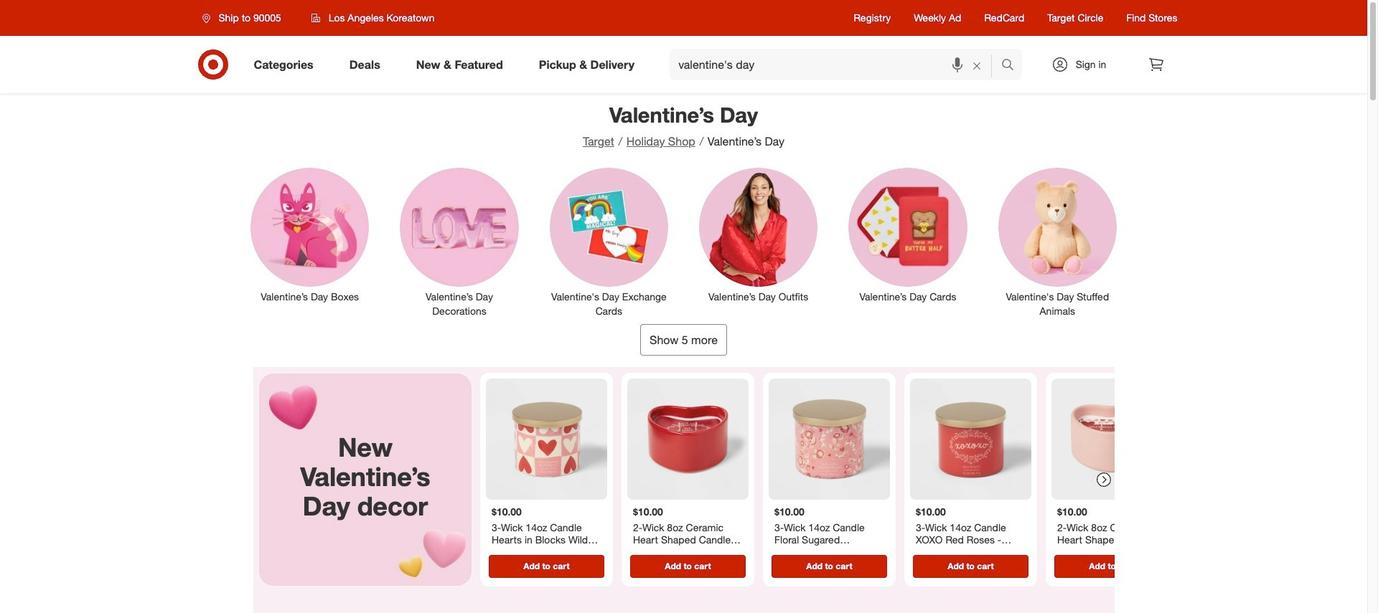 Task type: vqa. For each thing, say whether or not it's contained in the screenshot.
Eligible for registries
no



Task type: locate. For each thing, give the bounding box(es) containing it.
3-wick 14oz candle floral sugared watermelon - threshold™ image
[[768, 379, 890, 500]]

2-wick 8oz ceramic heart shaped candle casual pink - threshold™ image
[[1051, 379, 1173, 500]]

3-wick 14oz candle hearts in blocks wild berries and verbena - threshold™ image
[[486, 379, 607, 500]]

2-wick 8oz ceramic heart shaped candle traditional red - threshold™ image
[[627, 379, 748, 500]]



Task type: describe. For each thing, give the bounding box(es) containing it.
carousel region
[[253, 367, 1178, 592]]

3-wick 14oz candle xoxo red roses - threshold™ image
[[910, 379, 1031, 500]]

What can we help you find? suggestions appear below search field
[[670, 49, 1005, 80]]



